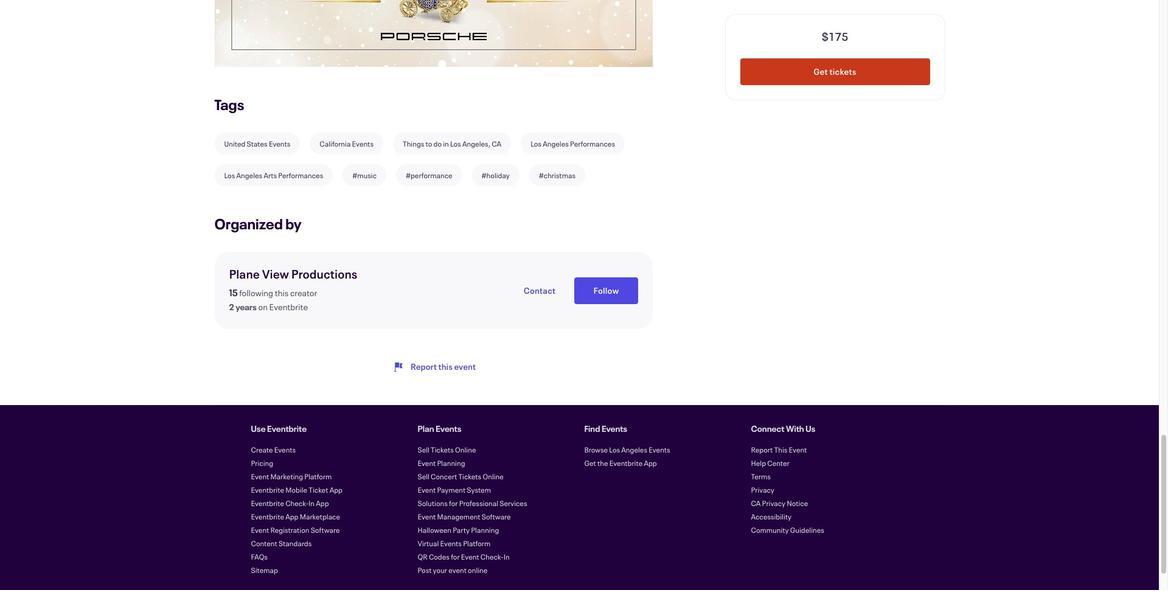 Task type: describe. For each thing, give the bounding box(es) containing it.
accessibility
[[752, 512, 792, 522]]

use
[[251, 423, 266, 435]]

create
[[251, 445, 273, 455]]

#music link
[[343, 164, 387, 186]]

help
[[752, 459, 767, 468]]

party
[[453, 526, 470, 535]]

los angeles arts performances
[[224, 171, 323, 180]]

california
[[320, 139, 351, 149]]

solutions for professional services link
[[418, 499, 528, 508]]

eventbrite up create events link
[[267, 423, 307, 435]]

qr
[[418, 552, 428, 562]]

1 horizontal spatial online
[[483, 472, 504, 482]]

view
[[262, 266, 289, 282]]

1 sell from the top
[[418, 445, 430, 455]]

organized by
[[215, 214, 302, 234]]

follow
[[594, 285, 619, 296]]

center
[[768, 459, 790, 468]]

los up #christmas
[[531, 139, 542, 149]]

report this event link
[[752, 445, 807, 455]]

content
[[251, 539, 277, 549]]

sitemap link
[[251, 566, 278, 575]]

find events
[[585, 423, 628, 435]]

by
[[286, 214, 302, 234]]

app right ticket at the bottom
[[330, 485, 343, 495]]

site navigation element
[[251, 420, 909, 591]]

ticket
[[309, 485, 328, 495]]

los right in
[[450, 139, 461, 149]]

events for plan events
[[436, 423, 462, 435]]

events inside "sell tickets online event planning sell concert tickets online event payment system solutions for professional services event management software halloween party planning virtual events platform qr codes for event check-in post your event online"
[[441, 539, 462, 549]]

post your event online link
[[418, 566, 488, 575]]

angeles for performances
[[543, 139, 569, 149]]

app inside browse los angeles events get the eventbrite app
[[644, 459, 657, 468]]

1 vertical spatial privacy
[[763, 499, 786, 508]]

event inside report this event help center terms privacy ca privacy notice accessibility community guidelines
[[789, 445, 807, 455]]

software inside "sell tickets online event planning sell concert tickets online event payment system solutions for professional services event management software halloween party planning virtual events platform qr codes for event check-in post your event online"
[[482, 512, 511, 522]]

angeles inside browse los angeles events get the eventbrite app
[[622, 445, 648, 455]]

eventbrite check-in app link
[[251, 499, 329, 508]]

2
[[229, 301, 234, 313]]

event planning link
[[418, 459, 465, 468]]

years
[[236, 301, 257, 313]]

following
[[239, 287, 273, 299]]

browse los angeles events link
[[585, 445, 671, 455]]

los angeles arts performances link
[[215, 164, 333, 186]]

california events link
[[310, 133, 384, 155]]

content standards link
[[251, 539, 312, 549]]

california events
[[320, 139, 374, 149]]

#performance link
[[396, 164, 462, 186]]

browse
[[585, 445, 608, 455]]

1 horizontal spatial tickets
[[459, 472, 482, 482]]

#performance
[[406, 171, 453, 180]]

pricing link
[[251, 459, 273, 468]]

get tickets
[[814, 66, 857, 77]]

app down "eventbrite check-in app" link
[[286, 512, 299, 522]]

plane view productions link
[[229, 266, 358, 282]]

find
[[585, 423, 601, 435]]

0 vertical spatial for
[[449, 499, 458, 508]]

arts
[[264, 171, 277, 180]]

los angeles performances
[[531, 139, 616, 149]]

marketing
[[271, 472, 303, 482]]

eventbrite up eventbrite app marketplace link
[[251, 499, 284, 508]]

#christmas
[[539, 171, 576, 180]]

faqs
[[251, 552, 268, 562]]

in inside "sell tickets online event planning sell concert tickets online event payment system solutions for professional services event management software halloween party planning virtual events platform qr codes for event check-in post your event online"
[[504, 552, 510, 562]]

2 sell from the top
[[418, 472, 430, 482]]

report this event button
[[372, 354, 496, 381]]

0 vertical spatial planning
[[437, 459, 465, 468]]

plane view productions 15 following this creator 2 years on eventbrite
[[229, 266, 358, 313]]

event up concert
[[418, 459, 436, 468]]

#music
[[353, 171, 377, 180]]

ca inside report this event help center terms privacy ca privacy notice accessibility community guidelines
[[752, 499, 761, 508]]

management
[[437, 512, 481, 522]]

marketplace
[[300, 512, 340, 522]]

united states events link
[[215, 133, 300, 155]]

contact
[[524, 285, 556, 296]]

0 vertical spatial performances
[[570, 139, 616, 149]]

your
[[433, 566, 447, 575]]

organized
[[215, 214, 283, 234]]

system
[[467, 485, 491, 495]]

professional
[[459, 499, 499, 508]]

eventbrite up registration
[[251, 512, 284, 522]]

$175
[[822, 29, 849, 44]]

software inside create events pricing event marketing platform eventbrite mobile ticket app eventbrite check-in app eventbrite app marketplace event registration software content standards faqs sitemap
[[311, 526, 340, 535]]

ca inside article
[[492, 139, 502, 149]]

plane
[[229, 266, 260, 282]]

faqs link
[[251, 552, 268, 562]]

notice
[[787, 499, 809, 508]]

article containing tags
[[0, 0, 1160, 406]]

this
[[775, 445, 788, 455]]

get tickets button
[[741, 58, 931, 85]]

eventbrite inside browse los angeles events get the eventbrite app
[[610, 459, 643, 468]]

united
[[224, 139, 246, 149]]

events inside create events pricing event marketing platform eventbrite mobile ticket app eventbrite check-in app eventbrite app marketplace event registration software content standards faqs sitemap
[[274, 445, 296, 455]]



Task type: locate. For each thing, give the bounding box(es) containing it.
eventbrite mobile ticket app link
[[251, 485, 343, 495]]

sell down plan at left bottom
[[418, 445, 430, 455]]

1 horizontal spatial report
[[752, 445, 773, 455]]

accessibility link
[[752, 512, 792, 522]]

1 vertical spatial get
[[585, 459, 597, 468]]

1 horizontal spatial software
[[482, 512, 511, 522]]

check-
[[286, 499, 309, 508], [481, 552, 504, 562]]

article
[[0, 0, 1160, 406]]

privacy down terms
[[752, 485, 775, 495]]

platform inside "sell tickets online event planning sell concert tickets online event payment system solutions for professional services event management software halloween party planning virtual events platform qr codes for event check-in post your event online"
[[463, 539, 491, 549]]

0 vertical spatial in
[[309, 499, 315, 508]]

#christmas link
[[530, 164, 586, 186]]

#holiday link
[[472, 164, 520, 186]]

halloween
[[418, 526, 452, 535]]

0 horizontal spatial tickets
[[431, 445, 454, 455]]

1 vertical spatial angeles
[[236, 171, 263, 180]]

do
[[434, 139, 442, 149]]

on
[[258, 301, 268, 313]]

the
[[598, 459, 609, 468]]

event down 'pricing' link
[[251, 472, 269, 482]]

platform up ticket at the bottom
[[305, 472, 332, 482]]

1 vertical spatial in
[[504, 552, 510, 562]]

0 vertical spatial software
[[482, 512, 511, 522]]

events right find
[[602, 423, 628, 435]]

with
[[787, 423, 805, 435]]

online
[[455, 445, 476, 455], [483, 472, 504, 482]]

connect with us element
[[752, 443, 909, 537]]

0 horizontal spatial online
[[455, 445, 476, 455]]

tickets up event planning link at the bottom left of the page
[[431, 445, 454, 455]]

contact button
[[505, 277, 575, 304]]

0 horizontal spatial get
[[585, 459, 597, 468]]

angeles left arts
[[236, 171, 263, 180]]

0 vertical spatial tickets
[[431, 445, 454, 455]]

1 vertical spatial check-
[[481, 552, 504, 562]]

for
[[449, 499, 458, 508], [451, 552, 460, 562]]

events for find events
[[602, 423, 628, 435]]

codes
[[429, 552, 450, 562]]

ca right 'angeles,'
[[492, 139, 502, 149]]

event inside "sell tickets online event planning sell concert tickets online event payment system solutions for professional services event management software halloween party planning virtual events platform qr codes for event check-in post your event online"
[[449, 566, 467, 575]]

1 events from the left
[[436, 423, 462, 435]]

los down united
[[224, 171, 235, 180]]

online up sell concert tickets online link
[[455, 445, 476, 455]]

event up online at the left of the page
[[461, 552, 479, 562]]

1 horizontal spatial ca
[[752, 499, 761, 508]]

app down browse los angeles events link
[[644, 459, 657, 468]]

performances right arts
[[278, 171, 323, 180]]

sell tickets online link
[[418, 445, 476, 455]]

0 vertical spatial ca
[[492, 139, 502, 149]]

1 vertical spatial planning
[[471, 526, 499, 535]]

payment
[[437, 485, 466, 495]]

1 horizontal spatial get
[[814, 66, 828, 77]]

performances
[[570, 139, 616, 149], [278, 171, 323, 180]]

15
[[229, 287, 238, 299]]

in inside create events pricing event marketing platform eventbrite mobile ticket app eventbrite check-in app eventbrite app marketplace event registration software content standards faqs sitemap
[[309, 499, 315, 508]]

for down event payment system link
[[449, 499, 458, 508]]

app up marketplace
[[316, 499, 329, 508]]

angeles up get the eventbrite app link
[[622, 445, 648, 455]]

1 vertical spatial platform
[[463, 539, 491, 549]]

eventbrite down creator
[[269, 301, 308, 313]]

1 horizontal spatial events
[[602, 423, 628, 435]]

event right this on the right bottom of the page
[[789, 445, 807, 455]]

guidelines
[[791, 526, 825, 535]]

us
[[806, 423, 816, 435]]

0 horizontal spatial platform
[[305, 472, 332, 482]]

1 vertical spatial this
[[439, 361, 453, 373]]

0 vertical spatial sell
[[418, 445, 430, 455]]

0 horizontal spatial check-
[[286, 499, 309, 508]]

halloween party planning link
[[418, 526, 499, 535]]

1 vertical spatial performances
[[278, 171, 323, 180]]

standards
[[279, 539, 312, 549]]

post
[[418, 566, 432, 575]]

software
[[482, 512, 511, 522], [311, 526, 340, 535]]

united states events
[[224, 139, 291, 149]]

connect
[[752, 423, 785, 435]]

for down virtual events platform link
[[451, 552, 460, 562]]

ca down privacy link
[[752, 499, 761, 508]]

event up content
[[251, 526, 269, 535]]

event down "solutions"
[[418, 512, 436, 522]]

0 vertical spatial angeles
[[543, 139, 569, 149]]

plan events element
[[418, 443, 575, 577]]

angeles up #christmas
[[543, 139, 569, 149]]

sell tickets online event planning sell concert tickets online event payment system solutions for professional services event management software halloween party planning virtual events platform qr codes for event check-in post your event online
[[418, 445, 528, 575]]

0 vertical spatial get
[[814, 66, 828, 77]]

performances up #christmas
[[570, 139, 616, 149]]

services
[[500, 499, 528, 508]]

0 horizontal spatial this
[[275, 287, 289, 299]]

0 horizontal spatial performances
[[278, 171, 323, 180]]

0 horizontal spatial events
[[436, 423, 462, 435]]

tags
[[215, 95, 244, 115]]

tickets
[[830, 66, 857, 77]]

this inside plane view productions 15 following this creator 2 years on eventbrite
[[275, 287, 289, 299]]

0 vertical spatial check-
[[286, 499, 309, 508]]

ca
[[492, 139, 502, 149], [752, 499, 761, 508]]

events down halloween party planning link
[[441, 539, 462, 549]]

events up get the eventbrite app link
[[649, 445, 671, 455]]

event inside button
[[454, 361, 476, 373]]

0 vertical spatial report
[[411, 361, 437, 373]]

in
[[443, 139, 449, 149]]

get inside button
[[814, 66, 828, 77]]

get
[[814, 66, 828, 77], [585, 459, 597, 468]]

angeles for arts
[[236, 171, 263, 180]]

report this event help center terms privacy ca privacy notice accessibility community guidelines
[[752, 445, 825, 535]]

1 horizontal spatial in
[[504, 552, 510, 562]]

events up the sell tickets online link
[[436, 423, 462, 435]]

online up system
[[483, 472, 504, 482]]

report inside report this event help center terms privacy ca privacy notice accessibility community guidelines
[[752, 445, 773, 455]]

1 vertical spatial sell
[[418, 472, 430, 482]]

report
[[411, 361, 437, 373], [752, 445, 773, 455]]

privacy link
[[752, 485, 775, 495]]

plan
[[418, 423, 434, 435]]

los up get the eventbrite app link
[[610, 445, 620, 455]]

events right 'california'
[[352, 139, 374, 149]]

events inside browse los angeles events get the eventbrite app
[[649, 445, 671, 455]]

event registration software link
[[251, 526, 340, 535]]

0 horizontal spatial report
[[411, 361, 437, 373]]

tickets up system
[[459, 472, 482, 482]]

los
[[450, 139, 461, 149], [531, 139, 542, 149], [224, 171, 235, 180], [610, 445, 620, 455]]

0 vertical spatial online
[[455, 445, 476, 455]]

platform up 'qr codes for event check-in' link
[[463, 539, 491, 549]]

eventbrite
[[269, 301, 308, 313], [267, 423, 307, 435], [610, 459, 643, 468], [251, 485, 284, 495], [251, 499, 284, 508], [251, 512, 284, 522]]

platform inside create events pricing event marketing platform eventbrite mobile ticket app eventbrite check-in app eventbrite app marketplace event registration software content standards faqs sitemap
[[305, 472, 332, 482]]

1 horizontal spatial check-
[[481, 552, 504, 562]]

organizer profile element
[[215, 214, 653, 329]]

online
[[468, 566, 488, 575]]

1 vertical spatial online
[[483, 472, 504, 482]]

eventbrite app marketplace link
[[251, 512, 340, 522]]

events down use eventbrite
[[274, 445, 296, 455]]

report this event
[[411, 361, 476, 373]]

2 horizontal spatial angeles
[[622, 445, 648, 455]]

in down ticket at the bottom
[[309, 499, 315, 508]]

1 vertical spatial report
[[752, 445, 773, 455]]

sell concert tickets online link
[[418, 472, 504, 482]]

in down services
[[504, 552, 510, 562]]

1 vertical spatial tickets
[[459, 472, 482, 482]]

1 vertical spatial ca
[[752, 499, 761, 508]]

privacy up accessibility link
[[763, 499, 786, 508]]

2 vertical spatial angeles
[[622, 445, 648, 455]]

0 vertical spatial event
[[454, 361, 476, 373]]

productions
[[291, 266, 358, 282]]

1 horizontal spatial platform
[[463, 539, 491, 549]]

planning
[[437, 459, 465, 468], [471, 526, 499, 535]]

1 horizontal spatial this
[[439, 361, 453, 373]]

qr codes for event check-in link
[[418, 552, 510, 562]]

2 events from the left
[[602, 423, 628, 435]]

this inside button
[[439, 361, 453, 373]]

pricing
[[251, 459, 273, 468]]

create events pricing event marketing platform eventbrite mobile ticket app eventbrite check-in app eventbrite app marketplace event registration software content standards faqs sitemap
[[251, 445, 343, 575]]

los angeles performances link
[[521, 133, 625, 155]]

connect with us
[[752, 423, 816, 435]]

community
[[752, 526, 789, 535]]

report for report this event help center terms privacy ca privacy notice accessibility community guidelines
[[752, 445, 773, 455]]

check- inside create events pricing event marketing platform eventbrite mobile ticket app eventbrite check-in app eventbrite app marketplace event registration software content standards faqs sitemap
[[286, 499, 309, 508]]

concert
[[431, 472, 457, 482]]

software down marketplace
[[311, 526, 340, 535]]

angeles,
[[463, 139, 491, 149]]

check- down eventbrite mobile ticket app link
[[286, 499, 309, 508]]

0 horizontal spatial ca
[[492, 139, 502, 149]]

to
[[426, 139, 432, 149]]

follow button
[[575, 277, 638, 304]]

event up "solutions"
[[418, 485, 436, 495]]

1 vertical spatial software
[[311, 526, 340, 535]]

los inside browse los angeles events get the eventbrite app
[[610, 445, 620, 455]]

events right the states
[[269, 139, 291, 149]]

solutions
[[418, 499, 448, 508]]

1 horizontal spatial planning
[[471, 526, 499, 535]]

eventbrite down browse los angeles events link
[[610, 459, 643, 468]]

create events link
[[251, 445, 296, 455]]

plan events
[[418, 423, 462, 435]]

planning right party
[[471, 526, 499, 535]]

events
[[269, 139, 291, 149], [352, 139, 374, 149], [274, 445, 296, 455], [649, 445, 671, 455], [441, 539, 462, 549]]

mobile
[[286, 485, 308, 495]]

0 horizontal spatial in
[[309, 499, 315, 508]]

community guidelines link
[[752, 526, 825, 535]]

0 vertical spatial platform
[[305, 472, 332, 482]]

help center link
[[752, 459, 790, 468]]

check- up online at the left of the page
[[481, 552, 504, 562]]

0 vertical spatial this
[[275, 287, 289, 299]]

get the eventbrite app link
[[585, 459, 657, 468]]

planning down the sell tickets online link
[[437, 459, 465, 468]]

1 horizontal spatial angeles
[[543, 139, 569, 149]]

virtual events platform link
[[418, 539, 491, 549]]

angeles
[[543, 139, 569, 149], [236, 171, 263, 180], [622, 445, 648, 455]]

1 vertical spatial for
[[451, 552, 460, 562]]

event marketing platform link
[[251, 472, 332, 482]]

eventbrite inside plane view productions 15 following this creator 2 years on eventbrite
[[269, 301, 308, 313]]

things
[[403, 139, 425, 149]]

use eventbrite
[[251, 423, 307, 435]]

report for report this event
[[411, 361, 437, 373]]

find events element
[[585, 443, 742, 470]]

0 horizontal spatial software
[[311, 526, 340, 535]]

event management software link
[[418, 512, 511, 522]]

0 horizontal spatial planning
[[437, 459, 465, 468]]

0 vertical spatial privacy
[[752, 485, 775, 495]]

software down services
[[482, 512, 511, 522]]

states
[[247, 139, 268, 149]]

use eventbrite element
[[251, 443, 408, 577]]

eventbrite down marketing
[[251, 485, 284, 495]]

#holiday
[[482, 171, 510, 180]]

report inside button
[[411, 361, 437, 373]]

sell left concert
[[418, 472, 430, 482]]

get left tickets
[[814, 66, 828, 77]]

get left the the
[[585, 459, 597, 468]]

1 horizontal spatial performances
[[570, 139, 616, 149]]

event
[[454, 361, 476, 373], [449, 566, 467, 575]]

in
[[309, 499, 315, 508], [504, 552, 510, 562]]

1 vertical spatial event
[[449, 566, 467, 575]]

0 horizontal spatial angeles
[[236, 171, 263, 180]]

get inside browse los angeles events get the eventbrite app
[[585, 459, 597, 468]]

browse los angeles events get the eventbrite app
[[585, 445, 671, 468]]

check- inside "sell tickets online event planning sell concert tickets online event payment system solutions for professional services event management software halloween party planning virtual events platform qr codes for event check-in post your event online"
[[481, 552, 504, 562]]



Task type: vqa. For each thing, say whether or not it's contained in the screenshot.
Create Events
no



